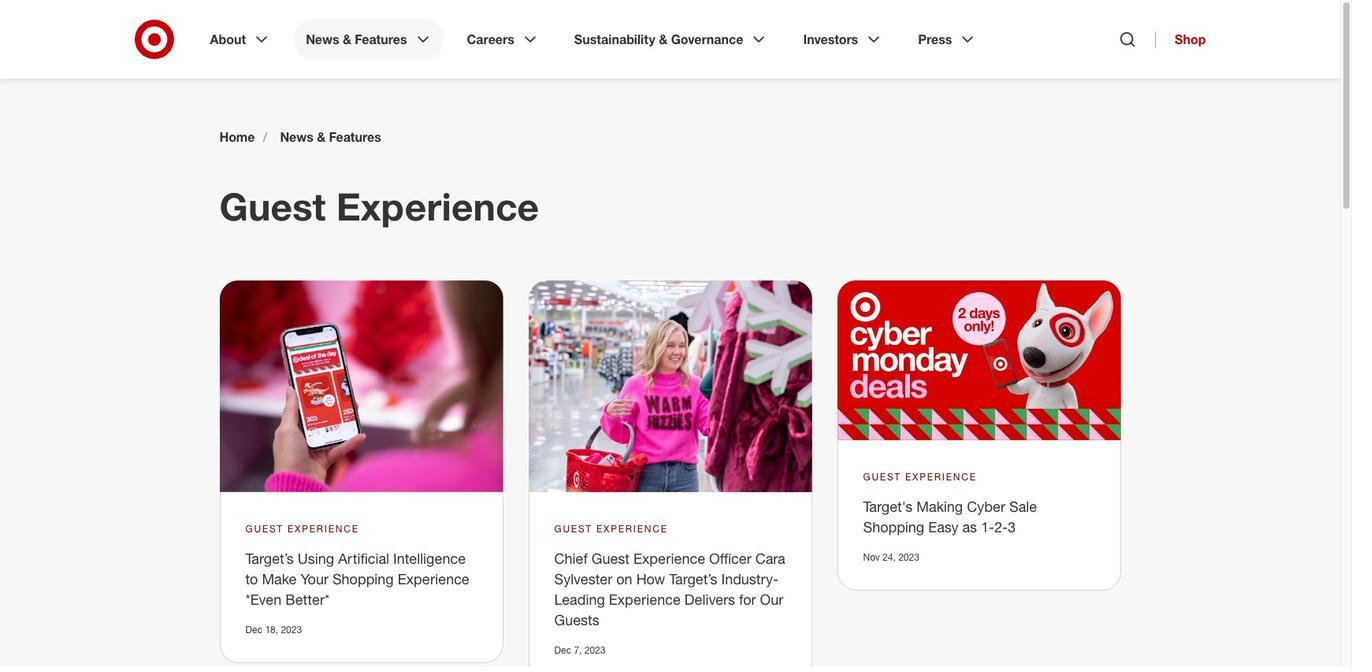 Task type: vqa. For each thing, say whether or not it's contained in the screenshot.
An illustrated cityscape and a diverse group of people interacting and shopping at Target. Image
no



Task type: locate. For each thing, give the bounding box(es) containing it.
news
[[306, 32, 339, 47], [280, 129, 314, 145]]

dec 7, 2023
[[555, 645, 606, 657]]

1 horizontal spatial 2023
[[585, 645, 606, 657]]

target's
[[246, 551, 294, 568], [669, 571, 718, 588]]

0 horizontal spatial &
[[317, 129, 326, 145]]

target's inside 'chief guest experience officer cara sylvester on how target's industry- leading experience delivers for our guests'
[[669, 571, 718, 588]]

features
[[355, 32, 407, 47], [329, 129, 381, 145]]

1 horizontal spatial &
[[343, 32, 351, 47]]

chief guest experience officer cara sylvester on how target's industry- leading experience delivers for our guests link
[[555, 551, 786, 629]]

features inside news & features "link"
[[355, 32, 407, 47]]

as
[[963, 518, 977, 536]]

shop link
[[1156, 32, 1206, 47]]

2 horizontal spatial 2023
[[899, 551, 920, 563]]

your
[[301, 571, 329, 588]]

0 horizontal spatial dec
[[246, 625, 263, 636]]

guest up on
[[592, 551, 630, 568]]

guest
[[220, 184, 326, 229], [864, 471, 902, 483], [246, 524, 284, 536], [555, 524, 593, 536], [592, 551, 630, 568]]

target's using artificial intelligence to make your shopping experience *even better*
[[246, 551, 470, 609]]

0 vertical spatial 2023
[[899, 551, 920, 563]]

0 vertical spatial target's
[[246, 551, 294, 568]]

officer
[[709, 551, 752, 568]]

guest experience link for using
[[246, 523, 359, 537]]

target's using artificial intelligence to make your shopping experience *even better* link
[[246, 551, 470, 609]]

2023 right 7,
[[585, 645, 606, 657]]

shopping down artificial
[[333, 571, 394, 588]]

dec left 7,
[[555, 645, 572, 657]]

7,
[[574, 645, 582, 657]]

0 horizontal spatial shopping
[[333, 571, 394, 588]]

news inside news & features "link"
[[306, 32, 339, 47]]

how
[[637, 571, 665, 588]]

1 horizontal spatial target's
[[669, 571, 718, 588]]

*even
[[246, 591, 282, 609]]

0 horizontal spatial 2023
[[281, 625, 302, 636]]

guest experience link up chief
[[555, 523, 668, 537]]

&
[[343, 32, 351, 47], [659, 32, 668, 47], [317, 129, 326, 145]]

cara
[[756, 551, 786, 568]]

news & features
[[306, 32, 407, 47], [280, 129, 381, 145]]

investors link
[[793, 19, 895, 60]]

intelligence
[[393, 551, 466, 568]]

1 vertical spatial shopping
[[333, 571, 394, 588]]

guest inside 'chief guest experience officer cara sylvester on how target's industry- leading experience delivers for our guests'
[[592, 551, 630, 568]]

guest experience link up making in the bottom of the page
[[864, 470, 977, 484]]

guest up target's
[[864, 471, 902, 483]]

1 vertical spatial 2023
[[281, 625, 302, 636]]

2023
[[899, 551, 920, 563], [281, 625, 302, 636], [585, 645, 606, 657]]

& for top news & features "link"
[[343, 32, 351, 47]]

0 horizontal spatial target's
[[246, 551, 294, 568]]

cyber
[[967, 498, 1006, 515]]

2-
[[995, 518, 1008, 536]]

2 horizontal spatial guest experience link
[[864, 470, 977, 484]]

1 vertical spatial features
[[329, 129, 381, 145]]

about
[[210, 32, 246, 47]]

sustainability
[[574, 32, 656, 47]]

target's
[[864, 498, 913, 515]]

guest for chief guest experience officer cara sylvester on how target's industry- leading experience delivers for our guests
[[555, 524, 593, 536]]

guest up to
[[246, 524, 284, 536]]

0 vertical spatial dec
[[246, 625, 263, 636]]

shopping
[[864, 518, 925, 536], [333, 571, 394, 588]]

for
[[739, 591, 756, 609]]

0 vertical spatial shopping
[[864, 518, 925, 536]]

guest down home link
[[220, 184, 326, 229]]

delivers
[[685, 591, 735, 609]]

1 horizontal spatial guest experience link
[[555, 523, 668, 537]]

target's up delivers
[[669, 571, 718, 588]]

0 vertical spatial features
[[355, 32, 407, 47]]

2023 for easy
[[899, 551, 920, 563]]

24,
[[883, 551, 896, 563]]

governance
[[671, 32, 744, 47]]

& inside "link"
[[343, 32, 351, 47]]

our
[[760, 591, 784, 609]]

2023 right "24," at the right of page
[[899, 551, 920, 563]]

sustainability & governance
[[574, 32, 744, 47]]

dec left 18,
[[246, 625, 263, 636]]

better*
[[286, 591, 330, 609]]

target's inside target's using artificial intelligence to make your shopping experience *even better*
[[246, 551, 294, 568]]

news & features link
[[295, 19, 443, 60], [280, 129, 381, 145]]

target's up make
[[246, 551, 294, 568]]

2023 right 18,
[[281, 625, 302, 636]]

0 vertical spatial news
[[306, 32, 339, 47]]

guest experience
[[220, 184, 539, 229], [864, 471, 977, 483], [246, 524, 359, 536], [555, 524, 668, 536]]

2 horizontal spatial &
[[659, 32, 668, 47]]

1 horizontal spatial shopping
[[864, 518, 925, 536]]

& for the bottommost news & features "link"
[[317, 129, 326, 145]]

1 vertical spatial dec
[[555, 645, 572, 657]]

guest experience link up the using
[[246, 523, 359, 537]]

experience
[[336, 184, 539, 229], [906, 471, 977, 483], [288, 524, 359, 536], [597, 524, 668, 536], [634, 551, 706, 568], [398, 571, 470, 588], [609, 591, 681, 609]]

guest experience link
[[864, 470, 977, 484], [246, 523, 359, 537], [555, 523, 668, 537]]

make
[[262, 571, 297, 588]]

dec for chief guest experience officer cara sylvester on how target's industry- leading experience delivers for our guests
[[555, 645, 572, 657]]

dec for target's using artificial intelligence to make your shopping experience *even better*
[[246, 625, 263, 636]]

1 vertical spatial target's
[[669, 571, 718, 588]]

1 vertical spatial news & features
[[280, 129, 381, 145]]

nov
[[864, 551, 880, 563]]

2 vertical spatial 2023
[[585, 645, 606, 657]]

press link
[[907, 19, 989, 60]]

1 vertical spatial news
[[280, 129, 314, 145]]

guest experience link for guest
[[555, 523, 668, 537]]

1 horizontal spatial dec
[[555, 645, 572, 657]]

dec
[[246, 625, 263, 636], [555, 645, 572, 657]]

artificial
[[338, 551, 389, 568]]

0 horizontal spatial guest experience link
[[246, 523, 359, 537]]

sylvester
[[555, 571, 613, 588]]

shopping down target's
[[864, 518, 925, 536]]

news for the bottommost news & features "link"
[[280, 129, 314, 145]]

features for top news & features "link"
[[355, 32, 407, 47]]

guest up chief
[[555, 524, 593, 536]]

dec 18, 2023
[[246, 625, 302, 636]]



Task type: describe. For each thing, give the bounding box(es) containing it.
3
[[1008, 518, 1016, 536]]

features for the bottommost news & features "link"
[[329, 129, 381, 145]]

1-
[[981, 518, 995, 536]]

sustainability & governance link
[[563, 19, 780, 60]]

to
[[246, 571, 258, 588]]

2023 for make
[[281, 625, 302, 636]]

1 vertical spatial news & features link
[[280, 129, 381, 145]]

experience inside target's using artificial intelligence to make your shopping experience *even better*
[[398, 571, 470, 588]]

about link
[[199, 19, 282, 60]]

on
[[617, 571, 633, 588]]

careers
[[467, 32, 515, 47]]

guest experience link for making
[[864, 470, 977, 484]]

industry-
[[722, 571, 779, 588]]

2023 for sylvester
[[585, 645, 606, 657]]

investors
[[804, 32, 859, 47]]

careers link
[[456, 19, 551, 60]]

guest experience for chief guest experience officer cara sylvester on how target's industry- leading experience delivers for our guests
[[555, 524, 668, 536]]

easy
[[929, 518, 959, 536]]

shopping inside target's using artificial intelligence to make your shopping experience *even better*
[[333, 571, 394, 588]]

chief
[[555, 551, 588, 568]]

0 vertical spatial news & features
[[306, 32, 407, 47]]

sale
[[1010, 498, 1037, 515]]

chief guest experience officer cara sylvester walks through a target store holding a red shopping basket. image
[[529, 281, 812, 493]]

guest experience for target's making cyber sale shopping easy as 1-2-3
[[864, 471, 977, 483]]

guest experience for target's using artificial intelligence to make your shopping experience *even better*
[[246, 524, 359, 536]]

& for sustainability & governance link
[[659, 32, 668, 47]]

target's making cyber sale shopping easy as 1-2-3
[[864, 498, 1037, 536]]

a woman in a pink sweater holds an iphone displaying target's deal of the day in the target app. image
[[220, 281, 503, 493]]

shopping inside target's making cyber sale shopping easy as 1-2-3
[[864, 518, 925, 536]]

guests
[[555, 612, 600, 629]]

home
[[220, 129, 255, 145]]

guest for target's using artificial intelligence to make your shopping experience *even better*
[[246, 524, 284, 536]]

news for top news & features "link"
[[306, 32, 339, 47]]

a cartoon target bullseye dog holds a mobile phone next to the words image
[[837, 281, 1121, 440]]

0 vertical spatial news & features link
[[295, 19, 443, 60]]

18,
[[265, 625, 278, 636]]

making
[[917, 498, 963, 515]]

leading
[[555, 591, 605, 609]]

guest for target's making cyber sale shopping easy as 1-2-3
[[864, 471, 902, 483]]

chief guest experience officer cara sylvester on how target's industry- leading experience delivers for our guests
[[555, 551, 786, 629]]

using
[[298, 551, 334, 568]]

target's making cyber sale shopping easy as 1-2-3 link
[[864, 498, 1037, 536]]

shop
[[1175, 32, 1206, 47]]

home link
[[220, 129, 255, 145]]

press
[[918, 32, 952, 47]]

nov 24, 2023
[[864, 551, 920, 563]]



